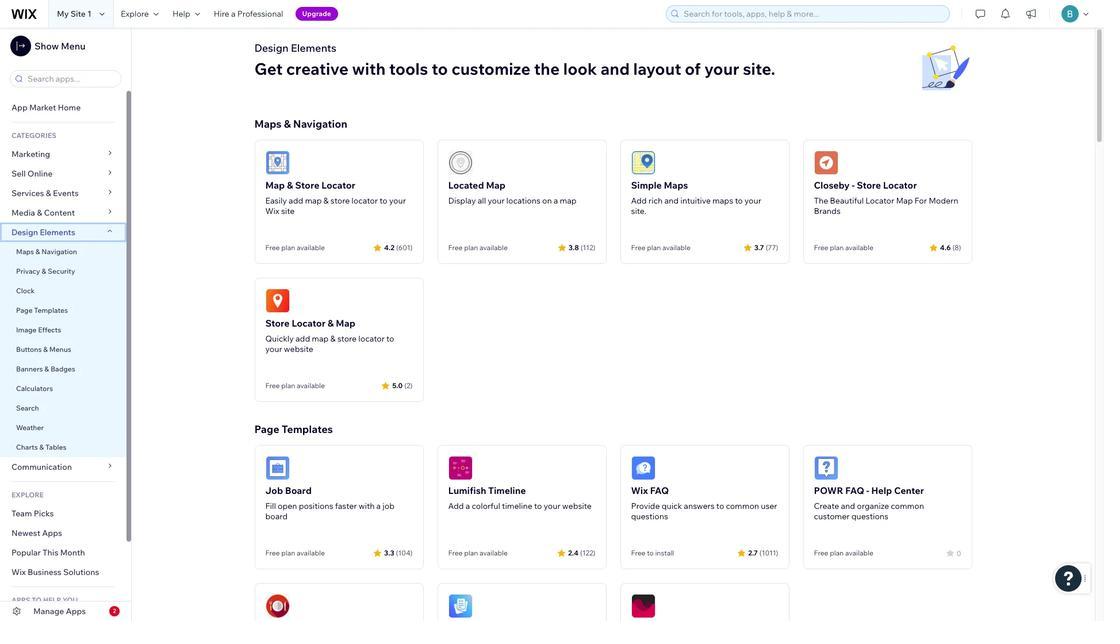 Task type: describe. For each thing, give the bounding box(es) containing it.
store for -
[[857, 180, 882, 191]]

powr
[[814, 485, 844, 497]]

- inside closeby - store locator the beautiful locator map for modern brands
[[852, 180, 855, 191]]

available for lumifish timeline
[[480, 549, 508, 558]]

1 vertical spatial page templates
[[255, 423, 333, 436]]

& inside banners & badges link
[[44, 365, 49, 373]]

free for wix faq
[[631, 549, 646, 558]]

faster
[[335, 501, 357, 511]]

team
[[12, 509, 32, 519]]

team picks
[[12, 509, 54, 519]]

install
[[656, 549, 674, 558]]

closeby - store locator logo image
[[814, 151, 839, 175]]

page inside page templates link
[[16, 306, 33, 315]]

and inside simple maps add rich and intuitive maps to your site.
[[665, 196, 679, 206]]

job
[[266, 485, 283, 497]]

plan for map & store locator
[[281, 243, 295, 252]]

app
[[12, 102, 28, 113]]

sell
[[12, 169, 26, 179]]

sell online link
[[0, 164, 127, 184]]

quick
[[662, 501, 682, 511]]

elements for design elements
[[40, 227, 75, 238]]

powr faq - help center logo image
[[814, 456, 839, 480]]

lumifish timeline add a colorful timeline to your website
[[448, 485, 592, 511]]

(122)
[[580, 549, 596, 557]]

wix for faq
[[631, 485, 648, 497]]

(77)
[[766, 243, 779, 252]]

powr faq - help center create and organize common customer questions
[[814, 485, 925, 522]]

menus
[[49, 345, 71, 354]]

hire a professional link
[[207, 0, 290, 28]]

free for lumifish timeline
[[448, 549, 463, 558]]

provide
[[631, 501, 660, 511]]

clock
[[16, 287, 35, 295]]

free plan available down "rich"
[[631, 243, 691, 252]]

image effects
[[16, 326, 61, 334]]

& inside maps & navigation link
[[36, 247, 40, 256]]

popular this month link
[[0, 543, 127, 563]]

common inside wix faq provide quick answers to common user questions
[[726, 501, 759, 511]]

questions inside wix faq provide quick answers to common user questions
[[631, 511, 668, 522]]

lumifish
[[448, 485, 486, 497]]

open
[[278, 501, 297, 511]]

show menu
[[35, 40, 86, 52]]

your inside design elements get creative with tools to customize the look and layout of your site.
[[705, 59, 740, 79]]

timeline
[[489, 485, 526, 497]]

wix faq logo image
[[631, 456, 656, 480]]

to inside design elements get creative with tools to customize the look and layout of your site.
[[432, 59, 448, 79]]

questions inside powr faq - help center create and organize common customer questions
[[852, 511, 889, 522]]

free for map & store locator
[[266, 243, 280, 252]]

2.7 (1011)
[[749, 549, 779, 557]]

map for locator
[[305, 196, 322, 206]]

sell online
[[12, 169, 53, 179]]

maps
[[713, 196, 734, 206]]

4.6 (8)
[[941, 243, 962, 252]]

picks
[[34, 509, 54, 519]]

& inside media & content link
[[37, 208, 42, 218]]

show
[[35, 40, 59, 52]]

1 vertical spatial templates
[[282, 423, 333, 436]]

clock link
[[0, 281, 127, 301]]

positions
[[299, 501, 333, 511]]

app market home link
[[0, 98, 127, 117]]

image
[[16, 326, 37, 334]]

your inside simple maps add rich and intuitive maps to your site.
[[745, 196, 762, 206]]

0 vertical spatial maps & navigation
[[255, 117, 348, 131]]

& inside "charts & tables" 'link'
[[39, 443, 44, 452]]

hire a professional
[[214, 9, 283, 19]]

add for locator
[[296, 334, 310, 344]]

store locator & map quickly add map & store locator to your website
[[266, 318, 394, 354]]

(112)
[[581, 243, 596, 252]]

newest apps
[[12, 528, 62, 539]]

3.8
[[569, 243, 579, 252]]

and inside design elements get creative with tools to customize the look and layout of your site.
[[601, 59, 630, 79]]

(1011)
[[760, 549, 779, 557]]

2.4 (122)
[[568, 549, 596, 557]]

explore
[[121, 9, 149, 19]]

app market home
[[12, 102, 81, 113]]

5.0
[[392, 381, 403, 390]]

communication
[[12, 462, 74, 472]]

maps & navigation inside sidebar element
[[16, 247, 77, 256]]

search
[[16, 404, 39, 413]]

design elements get creative with tools to customize the look and layout of your site.
[[255, 41, 776, 79]]

free plan available for map & store locator
[[266, 243, 325, 252]]

home
[[58, 102, 81, 113]]

apps for newest apps
[[42, 528, 62, 539]]

upgrade button
[[295, 7, 338, 21]]

create
[[814, 501, 840, 511]]

this
[[43, 548, 58, 558]]

plan for powr faq - help center
[[830, 549, 844, 558]]

the
[[534, 59, 560, 79]]

simple maps add rich and intuitive maps to your site.
[[631, 180, 762, 216]]

store locator & map logo image
[[266, 289, 290, 313]]

charts & tables
[[16, 443, 66, 452]]

site. inside design elements get creative with tools to customize the look and layout of your site.
[[743, 59, 776, 79]]

& inside services & events link
[[46, 188, 51, 198]]

newest apps link
[[0, 524, 127, 543]]

map inside located map display all your locations on a map
[[486, 180, 506, 191]]

closeby
[[814, 180, 850, 191]]

all
[[478, 196, 486, 206]]

faq for -
[[846, 485, 865, 497]]

banners
[[16, 365, 43, 373]]

with inside job board fill open positions faster with a job board
[[359, 501, 375, 511]]

on
[[543, 196, 552, 206]]

my site 1
[[57, 9, 91, 19]]

(104)
[[396, 549, 413, 557]]

a right the hire
[[231, 9, 236, 19]]

modern
[[929, 196, 959, 206]]

to inside the store locator & map quickly add map & store locator to your website
[[387, 334, 394, 344]]

add for &
[[289, 196, 303, 206]]

for
[[915, 196, 927, 206]]

your inside the store locator & map quickly add map & store locator to your website
[[266, 344, 282, 354]]

3.7
[[755, 243, 764, 252]]

your inside located map display all your locations on a map
[[488, 196, 505, 206]]

free for closeby - store locator
[[814, 243, 829, 252]]

manage apps
[[33, 606, 86, 617]]

store for map & store locator
[[331, 196, 350, 206]]

available for powr faq - help center
[[846, 549, 874, 558]]

quickly
[[266, 334, 294, 344]]

communication link
[[0, 457, 127, 477]]

get
[[255, 59, 283, 79]]

hire
[[214, 9, 229, 19]]

show menu button
[[10, 36, 86, 56]]

animated dividers logo image
[[631, 594, 656, 618]]

locator for store locator & map
[[359, 334, 385, 344]]

easily
[[266, 196, 287, 206]]

newest
[[12, 528, 40, 539]]

store inside the store locator & map quickly add map & store locator to your website
[[266, 318, 290, 329]]

to inside simple maps add rich and intuitive maps to your site.
[[735, 196, 743, 206]]

Search apps... field
[[24, 71, 117, 87]]

2.4
[[568, 549, 579, 557]]

common inside powr faq - help center create and organize common customer questions
[[891, 501, 925, 511]]

maps & navigation link
[[0, 242, 127, 262]]

recipes logo image
[[266, 594, 290, 618]]

fill
[[266, 501, 276, 511]]

privacy & security link
[[0, 262, 127, 281]]

free for store locator & map
[[266, 381, 280, 390]]



Task type: vqa. For each thing, say whether or not it's contained in the screenshot.


Task type: locate. For each thing, give the bounding box(es) containing it.
design elements
[[12, 227, 75, 238]]

events
[[53, 188, 79, 198]]

maps inside maps & navigation link
[[16, 247, 34, 256]]

page templates inside sidebar element
[[16, 306, 69, 315]]

0 vertical spatial templates
[[34, 306, 68, 315]]

locator inside map & store locator easily add map & store locator to your wix site
[[322, 180, 356, 191]]

0 horizontal spatial templates
[[34, 306, 68, 315]]

free plan available for powr faq - help center
[[814, 549, 874, 558]]

with left tools
[[352, 59, 386, 79]]

free right (104)
[[448, 549, 463, 558]]

0 horizontal spatial site.
[[631, 206, 647, 216]]

free down "display"
[[448, 243, 463, 252]]

free down brands
[[814, 243, 829, 252]]

display
[[448, 196, 476, 206]]

to right tools
[[432, 59, 448, 79]]

3.8 (112)
[[569, 243, 596, 252]]

charts & tables link
[[0, 438, 127, 457]]

to inside map & store locator easily add map & store locator to your wix site
[[380, 196, 388, 206]]

maps up intuitive
[[664, 180, 688, 191]]

- up beautiful
[[852, 180, 855, 191]]

free right (112) on the top of the page
[[631, 243, 646, 252]]

a inside located map display all your locations on a map
[[554, 196, 558, 206]]

locations
[[507, 196, 541, 206]]

page templates
[[16, 306, 69, 315], [255, 423, 333, 436]]

to
[[32, 596, 42, 605]]

maps up privacy
[[16, 247, 34, 256]]

map right on
[[560, 196, 577, 206]]

elements for design elements get creative with tools to customize the look and layout of your site.
[[291, 41, 337, 55]]

1 vertical spatial add
[[296, 334, 310, 344]]

plan for closeby - store locator
[[830, 243, 844, 252]]

map for map
[[312, 334, 329, 344]]

page templates up image effects
[[16, 306, 69, 315]]

locator inside the store locator & map quickly add map & store locator to your website
[[292, 318, 326, 329]]

available down all
[[480, 243, 508, 252]]

1 vertical spatial maps & navigation
[[16, 247, 77, 256]]

& inside buttons & menus link
[[43, 345, 48, 354]]

free left install
[[631, 549, 646, 558]]

security
[[48, 267, 75, 276]]

free plan available down site
[[266, 243, 325, 252]]

0 horizontal spatial and
[[601, 59, 630, 79]]

0 vertical spatial design
[[255, 41, 289, 55]]

website inside the store locator & map quickly add map & store locator to your website
[[284, 344, 313, 354]]

available
[[297, 243, 325, 252], [480, 243, 508, 252], [663, 243, 691, 252], [846, 243, 874, 252], [297, 381, 325, 390], [297, 549, 325, 558], [480, 549, 508, 558], [846, 549, 874, 558]]

2 common from the left
[[891, 501, 925, 511]]

and right "rich"
[[665, 196, 679, 206]]

available down the store locator & map quickly add map & store locator to your website
[[297, 381, 325, 390]]

free plan available for store locator & map
[[266, 381, 325, 390]]

maps & navigation down design elements on the top
[[16, 247, 77, 256]]

your inside map & store locator easily add map & store locator to your wix site
[[389, 196, 406, 206]]

plan for job board
[[281, 549, 295, 558]]

the
[[814, 196, 829, 206]]

with right faster at the bottom
[[359, 501, 375, 511]]

add inside map & store locator easily add map & store locator to your wix site
[[289, 196, 303, 206]]

center
[[895, 485, 925, 497]]

map inside map & store locator easily add map & store locator to your wix site
[[305, 196, 322, 206]]

1 horizontal spatial wix
[[266, 206, 279, 216]]

0 horizontal spatial help
[[173, 9, 190, 19]]

available for closeby - store locator
[[846, 243, 874, 252]]

menu
[[61, 40, 86, 52]]

faq inside powr faq - help center create and organize common customer questions
[[846, 485, 865, 497]]

& inside privacy & security 'link'
[[42, 267, 46, 276]]

free down "easily"
[[266, 243, 280, 252]]

0 vertical spatial website
[[284, 344, 313, 354]]

services
[[12, 188, 44, 198]]

lumifish timeline logo image
[[448, 456, 473, 480]]

1 horizontal spatial navigation
[[293, 117, 348, 131]]

common down center
[[891, 501, 925, 511]]

0 horizontal spatial store
[[266, 318, 290, 329]]

1 horizontal spatial faq
[[846, 485, 865, 497]]

0 horizontal spatial common
[[726, 501, 759, 511]]

1 horizontal spatial common
[[891, 501, 925, 511]]

help
[[43, 596, 61, 605]]

faq for provide
[[650, 485, 669, 497]]

available down intuitive
[[663, 243, 691, 252]]

wix down popular
[[12, 567, 26, 578]]

free for job board
[[266, 549, 280, 558]]

1 vertical spatial site.
[[631, 206, 647, 216]]

0 horizontal spatial questions
[[631, 511, 668, 522]]

your down store locator & map logo
[[266, 344, 282, 354]]

0 horizontal spatial design
[[12, 227, 38, 238]]

to inside lumifish timeline add a colorful timeline to your website
[[534, 501, 542, 511]]

layout
[[634, 59, 682, 79]]

1 common from the left
[[726, 501, 759, 511]]

organize
[[857, 501, 890, 511]]

2 horizontal spatial wix
[[631, 485, 648, 497]]

faq up the organize
[[846, 485, 865, 497]]

1 horizontal spatial and
[[665, 196, 679, 206]]

0 vertical spatial navigation
[[293, 117, 348, 131]]

0 vertical spatial -
[[852, 180, 855, 191]]

0 horizontal spatial add
[[448, 501, 464, 511]]

1 vertical spatial apps
[[66, 606, 86, 617]]

to inside wix faq provide quick answers to common user questions
[[717, 501, 725, 511]]

2 vertical spatial and
[[841, 501, 856, 511]]

popular this month
[[12, 548, 85, 558]]

0 horizontal spatial page
[[16, 306, 33, 315]]

0 vertical spatial apps
[[42, 528, 62, 539]]

privacy
[[16, 267, 40, 276]]

1 horizontal spatial apps
[[66, 606, 86, 617]]

1
[[87, 9, 91, 19]]

0 horizontal spatial website
[[284, 344, 313, 354]]

located map logo image
[[448, 151, 473, 175]]

2 vertical spatial wix
[[12, 567, 26, 578]]

wix up provide
[[631, 485, 648, 497]]

a inside lumifish timeline add a colorful timeline to your website
[[466, 501, 470, 511]]

help inside powr faq - help center create and organize common customer questions
[[872, 485, 893, 497]]

cv builder logo image
[[448, 594, 473, 618]]

plan for lumifish timeline
[[464, 549, 478, 558]]

1 vertical spatial store
[[338, 334, 357, 344]]

0 vertical spatial wix
[[266, 206, 279, 216]]

my
[[57, 9, 69, 19]]

0 vertical spatial page
[[16, 306, 33, 315]]

help inside button
[[173, 9, 190, 19]]

you
[[63, 596, 78, 605]]

free down 'quickly'
[[266, 381, 280, 390]]

design for design elements get creative with tools to customize the look and layout of your site.
[[255, 41, 289, 55]]

0 vertical spatial maps
[[255, 117, 282, 131]]

look
[[564, 59, 597, 79]]

marketing
[[12, 149, 50, 159]]

weather
[[16, 423, 44, 432]]

add right 'quickly'
[[296, 334, 310, 344]]

your up 4.2 (601)
[[389, 196, 406, 206]]

1 questions from the left
[[631, 511, 668, 522]]

1 horizontal spatial add
[[631, 196, 647, 206]]

wix left site
[[266, 206, 279, 216]]

map right 'quickly'
[[312, 334, 329, 344]]

1 vertical spatial with
[[359, 501, 375, 511]]

your right timeline
[[544, 501, 561, 511]]

to right timeline
[[534, 501, 542, 511]]

1 horizontal spatial website
[[563, 501, 592, 511]]

brands
[[814, 206, 841, 216]]

map right site
[[305, 196, 322, 206]]

page templates up job board logo
[[255, 423, 333, 436]]

2 horizontal spatial maps
[[664, 180, 688, 191]]

1 vertical spatial website
[[563, 501, 592, 511]]

1 vertical spatial locator
[[359, 334, 385, 344]]

help left the hire
[[173, 9, 190, 19]]

navigation down creative
[[293, 117, 348, 131]]

and inside powr faq - help center create and organize common customer questions
[[841, 501, 856, 511]]

wix inside wix faq provide quick answers to common user questions
[[631, 485, 648, 497]]

available for store locator & map
[[297, 381, 325, 390]]

store inside map & store locator easily add map & store locator to your wix site
[[331, 196, 350, 206]]

website up 2.4
[[563, 501, 592, 511]]

1 vertical spatial maps
[[664, 180, 688, 191]]

map & store locator logo image
[[266, 151, 290, 175]]

free to install
[[631, 549, 674, 558]]

located
[[448, 180, 484, 191]]

free plan available down board
[[266, 549, 325, 558]]

maps up map & store locator logo
[[255, 117, 282, 131]]

map inside the store locator & map quickly add map & store locator to your website
[[312, 334, 329, 344]]

free plan available for closeby - store locator
[[814, 243, 874, 252]]

questions
[[631, 511, 668, 522], [852, 511, 889, 522]]

wix
[[266, 206, 279, 216], [631, 485, 648, 497], [12, 567, 26, 578]]

website inside lumifish timeline add a colorful timeline to your website
[[563, 501, 592, 511]]

timeline
[[502, 501, 533, 511]]

1 vertical spatial wix
[[631, 485, 648, 497]]

free plan available down brands
[[814, 243, 874, 252]]

2 questions from the left
[[852, 511, 889, 522]]

1 horizontal spatial maps
[[255, 117, 282, 131]]

page down clock
[[16, 306, 33, 315]]

elements inside sidebar element
[[40, 227, 75, 238]]

0 vertical spatial store
[[331, 196, 350, 206]]

a down lumifish
[[466, 501, 470, 511]]

customer
[[814, 511, 850, 522]]

with
[[352, 59, 386, 79], [359, 501, 375, 511]]

a inside job board fill open positions faster with a job board
[[377, 501, 381, 511]]

map inside the store locator & map quickly add map & store locator to your website
[[336, 318, 356, 329]]

0 vertical spatial add
[[631, 196, 647, 206]]

located map display all your locations on a map
[[448, 180, 577, 206]]

plan down 'quickly'
[[281, 381, 295, 390]]

0 vertical spatial and
[[601, 59, 630, 79]]

job board logo image
[[266, 456, 290, 480]]

store inside the store locator & map quickly add map & store locator to your website
[[338, 334, 357, 344]]

templates inside page templates link
[[34, 306, 68, 315]]

free down the customer at the right of page
[[814, 549, 829, 558]]

templates up job board logo
[[282, 423, 333, 436]]

add down lumifish
[[448, 501, 464, 511]]

add inside simple maps add rich and intuitive maps to your site.
[[631, 196, 647, 206]]

locator inside map & store locator easily add map & store locator to your wix site
[[352, 196, 378, 206]]

your
[[705, 59, 740, 79], [389, 196, 406, 206], [488, 196, 505, 206], [745, 196, 762, 206], [266, 344, 282, 354], [544, 501, 561, 511]]

marketing link
[[0, 144, 127, 164]]

&
[[284, 117, 291, 131], [287, 180, 293, 191], [46, 188, 51, 198], [324, 196, 329, 206], [37, 208, 42, 218], [36, 247, 40, 256], [42, 267, 46, 276], [328, 318, 334, 329], [331, 334, 336, 344], [43, 345, 48, 354], [44, 365, 49, 373], [39, 443, 44, 452]]

0 horizontal spatial maps
[[16, 247, 34, 256]]

wix for business
[[12, 567, 26, 578]]

common left "user"
[[726, 501, 759, 511]]

available down map & store locator easily add map & store locator to your wix site
[[297, 243, 325, 252]]

help
[[173, 9, 190, 19], [872, 485, 893, 497]]

design
[[255, 41, 289, 55], [12, 227, 38, 238]]

elements down content
[[40, 227, 75, 238]]

0 vertical spatial site.
[[743, 59, 776, 79]]

and right look
[[601, 59, 630, 79]]

plan down site
[[281, 243, 295, 252]]

your right all
[[488, 196, 505, 206]]

0 vertical spatial help
[[173, 9, 190, 19]]

available for job board
[[297, 549, 325, 558]]

map inside located map display all your locations on a map
[[560, 196, 577, 206]]

plan down the customer at the right of page
[[830, 549, 844, 558]]

add right "easily"
[[289, 196, 303, 206]]

available down the customer at the right of page
[[846, 549, 874, 558]]

media & content
[[12, 208, 75, 218]]

to up 4.2
[[380, 196, 388, 206]]

calculators link
[[0, 379, 127, 399]]

- up the organize
[[867, 485, 870, 497]]

your right of
[[705, 59, 740, 79]]

0 vertical spatial page templates
[[16, 306, 69, 315]]

1 horizontal spatial questions
[[852, 511, 889, 522]]

wix inside map & store locator easily add map & store locator to your wix site
[[266, 206, 279, 216]]

locator inside the store locator & map quickly add map & store locator to your website
[[359, 334, 385, 344]]

0 vertical spatial locator
[[352, 196, 378, 206]]

1 horizontal spatial maps & navigation
[[255, 117, 348, 131]]

available for map & store locator
[[297, 243, 325, 252]]

0 horizontal spatial page templates
[[16, 306, 69, 315]]

0 horizontal spatial wix
[[12, 567, 26, 578]]

your right the maps
[[745, 196, 762, 206]]

1 horizontal spatial design
[[255, 41, 289, 55]]

website down store locator & map logo
[[284, 344, 313, 354]]

wix business solutions link
[[0, 563, 127, 582]]

apps up the this
[[42, 528, 62, 539]]

to up 5.0
[[387, 334, 394, 344]]

1 faq from the left
[[650, 485, 669, 497]]

faq inside wix faq provide quick answers to common user questions
[[650, 485, 669, 497]]

faq up the quick
[[650, 485, 669, 497]]

available down colorful
[[480, 549, 508, 558]]

plan down colorful
[[464, 549, 478, 558]]

1 vertical spatial page
[[255, 423, 279, 436]]

buttons & menus
[[16, 345, 71, 354]]

free plan available for lumifish timeline
[[448, 549, 508, 558]]

your inside lumifish timeline add a colorful timeline to your website
[[544, 501, 561, 511]]

plan for store locator & map
[[281, 381, 295, 390]]

1 vertical spatial help
[[872, 485, 893, 497]]

1 vertical spatial elements
[[40, 227, 75, 238]]

page templates link
[[0, 301, 127, 320]]

plan down "rich"
[[647, 243, 661, 252]]

add inside the store locator & map quickly add map & store locator to your website
[[296, 334, 310, 344]]

and right create
[[841, 501, 856, 511]]

Search for tools, apps, help & more... field
[[681, 6, 946, 22]]

creative
[[286, 59, 349, 79]]

plan down brands
[[830, 243, 844, 252]]

map inside closeby - store locator the beautiful locator map for modern brands
[[897, 196, 913, 206]]

charts
[[16, 443, 38, 452]]

free plan available
[[266, 243, 325, 252], [448, 243, 508, 252], [631, 243, 691, 252], [814, 243, 874, 252], [266, 381, 325, 390], [266, 549, 325, 558], [448, 549, 508, 558], [814, 549, 874, 558]]

add
[[631, 196, 647, 206], [448, 501, 464, 511]]

with inside design elements get creative with tools to customize the look and layout of your site.
[[352, 59, 386, 79]]

store for store locator & map
[[338, 334, 357, 344]]

to left install
[[647, 549, 654, 558]]

add left "rich"
[[631, 196, 647, 206]]

1 horizontal spatial elements
[[291, 41, 337, 55]]

add inside lumifish timeline add a colorful timeline to your website
[[448, 501, 464, 511]]

free plan available down 'quickly'
[[266, 381, 325, 390]]

1 horizontal spatial page templates
[[255, 423, 333, 436]]

content
[[44, 208, 75, 218]]

1 horizontal spatial templates
[[282, 423, 333, 436]]

site. inside simple maps add rich and intuitive maps to your site.
[[631, 206, 647, 216]]

questions right the customer at the right of page
[[852, 511, 889, 522]]

add for simple maps
[[631, 196, 647, 206]]

plan down board
[[281, 549, 295, 558]]

help up the organize
[[872, 485, 893, 497]]

-
[[852, 180, 855, 191], [867, 485, 870, 497]]

0 horizontal spatial navigation
[[42, 247, 77, 256]]

add
[[289, 196, 303, 206], [296, 334, 310, 344]]

design inside design elements get creative with tools to customize the look and layout of your site.
[[255, 41, 289, 55]]

maps inside simple maps add rich and intuitive maps to your site.
[[664, 180, 688, 191]]

store for &
[[295, 180, 320, 191]]

0 horizontal spatial elements
[[40, 227, 75, 238]]

job
[[383, 501, 395, 511]]

beautiful
[[830, 196, 864, 206]]

design down media
[[12, 227, 38, 238]]

locator
[[352, 196, 378, 206], [359, 334, 385, 344]]

navigation down design elements link
[[42, 247, 77, 256]]

free plan available for job board
[[266, 549, 325, 558]]

(8)
[[953, 243, 962, 252]]

media & content link
[[0, 203, 127, 223]]

questions up 'free to install'
[[631, 511, 668, 522]]

free
[[266, 243, 280, 252], [448, 243, 463, 252], [631, 243, 646, 252], [814, 243, 829, 252], [266, 381, 280, 390], [266, 549, 280, 558], [448, 549, 463, 558], [631, 549, 646, 558], [814, 549, 829, 558]]

available down positions at bottom
[[297, 549, 325, 558]]

site
[[281, 206, 295, 216]]

design for design elements
[[12, 227, 38, 238]]

elements up creative
[[291, 41, 337, 55]]

1 horizontal spatial help
[[872, 485, 893, 497]]

1 vertical spatial and
[[665, 196, 679, 206]]

2 faq from the left
[[846, 485, 865, 497]]

simple maps logo image
[[631, 151, 656, 175]]

1 vertical spatial add
[[448, 501, 464, 511]]

2 vertical spatial maps
[[16, 247, 34, 256]]

plan down "display"
[[464, 243, 478, 252]]

1 vertical spatial design
[[12, 227, 38, 238]]

add for lumifish timeline
[[448, 501, 464, 511]]

search link
[[0, 399, 127, 418]]

badges
[[51, 365, 75, 373]]

free down board
[[266, 549, 280, 558]]

website
[[284, 344, 313, 354], [563, 501, 592, 511]]

store
[[331, 196, 350, 206], [338, 334, 357, 344]]

to right the maps
[[735, 196, 743, 206]]

- inside powr faq - help center create and organize common customer questions
[[867, 485, 870, 497]]

buttons & menus link
[[0, 340, 127, 360]]

apps for manage apps
[[66, 606, 86, 617]]

store inside closeby - store locator the beautiful locator map for modern brands
[[857, 180, 882, 191]]

sidebar element
[[0, 28, 132, 621]]

maps & navigation up map & store locator logo
[[255, 117, 348, 131]]

0 horizontal spatial faq
[[650, 485, 669, 497]]

free plan available down all
[[448, 243, 508, 252]]

market
[[29, 102, 56, 113]]

elements inside design elements get creative with tools to customize the look and layout of your site.
[[291, 41, 337, 55]]

1 vertical spatial -
[[867, 485, 870, 497]]

map inside map & store locator easily add map & store locator to your wix site
[[266, 180, 285, 191]]

2 horizontal spatial and
[[841, 501, 856, 511]]

0 vertical spatial elements
[[291, 41, 337, 55]]

free for powr faq - help center
[[814, 549, 829, 558]]

free plan available down colorful
[[448, 549, 508, 558]]

site
[[71, 9, 86, 19]]

free plan available down the customer at the right of page
[[814, 549, 874, 558]]

store inside map & store locator easily add map & store locator to your wix site
[[295, 180, 320, 191]]

page up job board logo
[[255, 423, 279, 436]]

design inside sidebar element
[[12, 227, 38, 238]]

apps down you
[[66, 606, 86, 617]]

2 horizontal spatial store
[[857, 180, 882, 191]]

0 horizontal spatial -
[[852, 180, 855, 191]]

to right answers
[[717, 501, 725, 511]]

1 horizontal spatial page
[[255, 423, 279, 436]]

locator for map & store locator
[[352, 196, 378, 206]]

0 vertical spatial with
[[352, 59, 386, 79]]

wix inside sidebar element
[[12, 567, 26, 578]]

closeby - store locator the beautiful locator map for modern brands
[[814, 180, 959, 216]]

design up "get"
[[255, 41, 289, 55]]

1 horizontal spatial -
[[867, 485, 870, 497]]

navigation inside sidebar element
[[42, 247, 77, 256]]

help button
[[166, 0, 207, 28]]

available down beautiful
[[846, 243, 874, 252]]

a left job
[[377, 501, 381, 511]]

manage
[[33, 606, 64, 617]]

a right on
[[554, 196, 558, 206]]

0 horizontal spatial apps
[[42, 528, 62, 539]]

1 vertical spatial navigation
[[42, 247, 77, 256]]

team picks link
[[0, 504, 127, 524]]

popular
[[12, 548, 41, 558]]

templates up effects
[[34, 306, 68, 315]]

1 horizontal spatial site.
[[743, 59, 776, 79]]

0 vertical spatial add
[[289, 196, 303, 206]]

1 horizontal spatial store
[[295, 180, 320, 191]]

0 horizontal spatial maps & navigation
[[16, 247, 77, 256]]



